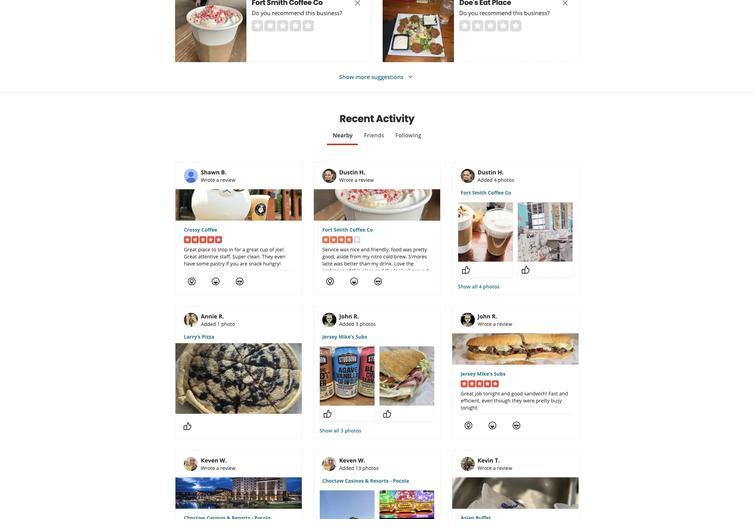 Task type: describe. For each thing, give the bounding box(es) containing it.
dustin h. added 4 photos
[[478, 169, 515, 183]]

1
[[217, 321, 220, 328]]

were
[[524, 398, 535, 404]]

1 vertical spatial fort smith coffee co link
[[323, 227, 432, 234]]

drink.
[[380, 260, 393, 267]]

around.
[[412, 268, 430, 274]]

more
[[356, 73, 370, 81]]

do for rating element associated with "photo of doe's eat place"
[[460, 9, 467, 17]]

r. for annie r. added 1 photo
[[219, 313, 224, 321]]

casinos
[[345, 478, 364, 485]]

1 horizontal spatial like feed item image
[[383, 410, 392, 418]]

attentive
[[198, 253, 219, 260]]

1 vertical spatial jersey mike's subs link
[[461, 371, 571, 378]]

have
[[184, 260, 195, 267]]

co for bottom the fort smith coffee co link
[[367, 227, 373, 233]]

show for show all 4 photos
[[458, 283, 471, 290]]

like feed item image for john r.
[[324, 410, 332, 418]]

5 star rating image for john
[[461, 381, 499, 388]]

jersey for the topmost jersey mike's subs link
[[323, 334, 338, 340]]

keven w. link for keven w. added 13 photos
[[340, 457, 366, 465]]

clean.
[[248, 253, 261, 260]]

fort smith coffee co for the fort smith coffee co link to the top
[[461, 189, 512, 196]]

if
[[226, 260, 229, 267]]

recommend for rating element corresponding to photo of fort smith coffee co
[[272, 9, 304, 17]]

24 cool v2 image for shawn b.
[[236, 277, 244, 286]]

show more suggestions
[[340, 73, 404, 81]]

show for show all 3 photos
[[320, 428, 333, 434]]

rating element for "photo of doe's eat place"
[[460, 20, 522, 31]]

nice
[[351, 246, 360, 253]]

jersey for the bottom jersey mike's subs link
[[461, 371, 476, 377]]

4 inside dustin h. added 4 photos
[[495, 177, 497, 183]]

r. for john r. added 3 photos
[[354, 313, 359, 321]]

like feed item image for dustin h.
[[462, 266, 471, 274]]

pretty inside service was nice and friendly, food was pretty good, aside from my nitro cold brew. s'mores latte was better than my drink. love the ambiance of this place and the look all around.
[[414, 246, 427, 253]]

keven w. link for keven w. wrote a review
[[201, 457, 227, 465]]

crossy
[[184, 227, 200, 233]]

1 horizontal spatial my
[[372, 260, 379, 267]]

24 funny v2 image for shawn
[[212, 277, 220, 286]]

fort smith coffee co for bottom the fort smith coffee co link
[[323, 227, 373, 233]]

show all 3 photos button
[[320, 428, 362, 435]]

you inside great place to stop in for a great cup of joe! great attentive staff. super clean.   they even have some pastry if you are snack hungry!
[[230, 260, 239, 267]]

and right "nice"
[[361, 246, 370, 253]]

subs for the bottom jersey mike's subs link
[[495, 371, 506, 377]]

tonight
[[484, 391, 501, 397]]

dismiss card image
[[354, 0, 362, 7]]

great job tonight and good sandwich!  fast and efficient, even though they were pretty busy tonight.
[[461, 391, 569, 411]]

stop
[[218, 246, 228, 253]]

good,
[[323, 253, 336, 260]]

cold
[[384, 253, 393, 260]]

kevin
[[478, 457, 494, 465]]

open photo lightbox image for like feed item icon to the middle
[[380, 347, 435, 406]]

4 star rating image
[[323, 236, 361, 244]]

kevin t. wrote a review
[[478, 457, 513, 472]]

13
[[356, 465, 362, 472]]

0 vertical spatial my
[[363, 253, 370, 260]]

resorts
[[371, 478, 389, 485]]

place inside great place to stop in for a great cup of joe! great attentive staff. super clean.   they even have some pastry if you are snack hungry!
[[198, 246, 211, 253]]

kevin t. link
[[478, 457, 500, 465]]

this for (no rating) image corresponding to rating element corresponding to photo of fort smith coffee co
[[306, 9, 316, 17]]

photo of john r. image for john r. wrote a review
[[461, 313, 475, 327]]

are
[[240, 260, 248, 267]]

annie r. added 1 photo
[[201, 313, 235, 328]]

john r. wrote a review
[[478, 313, 513, 328]]

coffee for bottom the fort smith coffee co link
[[350, 227, 366, 233]]

subs for the topmost jersey mike's subs link
[[356, 334, 368, 340]]

annie
[[201, 313, 218, 321]]

keven w. wrote a review
[[201, 457, 236, 472]]

added for dustin
[[478, 177, 493, 183]]

open photo lightbox image for like feed item icon for dustin h.
[[459, 203, 514, 262]]

good
[[512, 391, 524, 397]]

service was nice and friendly, food was pretty good, aside from my nitro cold brew. s'mores latte was better than my drink. love the ambiance of this place and the look all around.
[[323, 246, 430, 274]]

was down aside
[[334, 260, 343, 267]]

crossy coffee link
[[184, 227, 294, 234]]

1 horizontal spatial like feed item image
[[522, 266, 531, 274]]

sandwich!
[[525, 391, 548, 397]]

photos for w.
[[363, 465, 379, 472]]

all inside service was nice and friendly, food was pretty good, aside from my nitro cold brew. s'mores latte was better than my drink. love the ambiance of this place and the look all around.
[[406, 268, 411, 274]]

rating element for photo of fort smith coffee co
[[252, 20, 314, 31]]

b.
[[221, 169, 227, 176]]

4 inside dropdown button
[[480, 283, 482, 290]]

dismiss card image
[[562, 0, 570, 7]]

w. for keven w. wrote a review
[[220, 457, 227, 465]]

was up brew.
[[403, 246, 412, 253]]

explore recent activity section section
[[170, 93, 585, 520]]

john r. link for john r. added 3 photos
[[340, 313, 359, 321]]

dustin h. wrote a review
[[340, 169, 374, 183]]

fast
[[549, 391, 559, 397]]

wrote for john
[[478, 321, 492, 328]]

a for keven w.
[[217, 465, 219, 472]]

w. for keven w. added 13 photos
[[359, 457, 366, 465]]

aside
[[337, 253, 349, 260]]

cup
[[260, 246, 269, 253]]

great for john
[[461, 391, 474, 397]]

though
[[495, 398, 511, 404]]

0 horizontal spatial the
[[386, 268, 393, 274]]

and up the busy
[[560, 391, 569, 397]]

s'mores
[[409, 253, 427, 260]]

ambiance
[[323, 268, 345, 274]]

was up aside
[[340, 246, 349, 253]]

joe!
[[276, 246, 284, 253]]

photo of john r. image for john r. added 3 photos
[[323, 313, 337, 327]]

activity
[[376, 112, 415, 126]]

look
[[395, 268, 404, 274]]

efficient,
[[461, 398, 481, 404]]

photos for h.
[[499, 177, 515, 183]]

great for shawn
[[184, 246, 197, 253]]

tab list inside the "explore recent activity section" section
[[175, 131, 580, 145]]

great
[[247, 246, 259, 253]]

pizza
[[202, 334, 214, 340]]

john r. link for john r. wrote a review
[[478, 313, 498, 321]]

job
[[475, 391, 483, 397]]

a for john r.
[[494, 321, 496, 328]]

keven for keven w. added 13 photos
[[340, 457, 357, 465]]

even inside great place to stop in for a great cup of joe! great attentive staff. super clean.   they even have some pastry if you are snack hungry!
[[275, 253, 286, 260]]

shawn b. wrote a review
[[201, 169, 236, 183]]

dustin for dustin h. added 4 photos
[[478, 169, 497, 176]]

0 vertical spatial the
[[407, 260, 414, 267]]

-
[[390, 478, 392, 485]]

h. for dustin h. wrote a review
[[360, 169, 366, 176]]

pastry
[[210, 260, 225, 267]]

keven w. added 13 photos
[[340, 457, 379, 472]]

shawn
[[201, 169, 220, 176]]

nitro
[[371, 253, 382, 260]]

hungry!
[[263, 260, 281, 267]]

snack
[[249, 260, 262, 267]]

john r. added 3 photos
[[340, 313, 376, 328]]

tonight.
[[461, 405, 479, 411]]

open photo lightbox image for like feed item icon associated with john r.
[[320, 347, 375, 406]]



Task type: locate. For each thing, give the bounding box(es) containing it.
1 horizontal spatial rating element
[[460, 20, 522, 31]]

coffee inside crossy coffee link
[[202, 227, 218, 233]]

co up friendly,
[[367, 227, 373, 233]]

to
[[212, 246, 217, 253]]

1 vertical spatial all
[[473, 283, 478, 290]]

a inside keven w. wrote a review
[[217, 465, 219, 472]]

1 horizontal spatial smith
[[473, 189, 487, 196]]

photo of dustin h. image left dustin h. wrote a review
[[323, 169, 337, 183]]

1 horizontal spatial 4
[[495, 177, 497, 183]]

0 horizontal spatial 3
[[341, 428, 344, 434]]

like feed item image
[[522, 266, 531, 274], [183, 422, 192, 431]]

0 horizontal spatial business?
[[317, 9, 343, 17]]

0 vertical spatial great
[[184, 246, 197, 253]]

24 cool v2 image
[[236, 277, 244, 286], [513, 422, 521, 430]]

3 inside dropdown button
[[341, 428, 344, 434]]

even
[[275, 253, 286, 260], [482, 398, 493, 404]]

co
[[506, 189, 512, 196], [367, 227, 373, 233]]

24 useful v2 image down tonight.
[[465, 422, 473, 430]]

dustin
[[340, 169, 358, 176], [478, 169, 497, 176]]

john r. link
[[340, 313, 359, 321], [478, 313, 498, 321]]

john inside john r. added 3 photos
[[340, 313, 352, 321]]

photo of keven w. image for keven w. wrote a review
[[184, 457, 198, 472]]

jersey mike's subs for the topmost jersey mike's subs link
[[323, 334, 368, 340]]

3 inside john r. added 3 photos
[[356, 321, 359, 328]]

1 horizontal spatial do you recommend this business?
[[460, 9, 550, 17]]

r. down the show all 4 photos dropdown button
[[492, 313, 498, 321]]

1 horizontal spatial fort smith coffee co link
[[461, 189, 571, 197]]

2 dustin h. link from the left
[[478, 169, 504, 176]]

r. inside john r. added 3 photos
[[354, 313, 359, 321]]

0 vertical spatial all
[[406, 268, 411, 274]]

choctaw casinos & resorts - pocola
[[323, 478, 410, 485]]

1 horizontal spatial w.
[[359, 457, 366, 465]]

0 vertical spatial 5 star rating image
[[184, 236, 222, 244]]

w. inside keven w. added 13 photos
[[359, 457, 366, 465]]

2 horizontal spatial you
[[469, 9, 479, 17]]

photo of dustin h. image
[[323, 169, 337, 183], [461, 169, 475, 183]]

dustin inside dustin h. wrote a review
[[340, 169, 358, 176]]

(no rating) image for rating element corresponding to photo of fort smith coffee co
[[252, 20, 314, 31]]

crossy coffee
[[184, 227, 218, 233]]

pretty up s'mores
[[414, 246, 427, 253]]

a inside great place to stop in for a great cup of joe! great attentive staff. super clean.   they even have some pastry if you are snack hungry!
[[243, 246, 246, 253]]

1 john from the left
[[340, 313, 352, 321]]

all for dustin h.
[[473, 283, 478, 290]]

like feed item image
[[462, 266, 471, 274], [324, 410, 332, 418], [383, 410, 392, 418]]

do you recommend this business? for rating element associated with "photo of doe's eat place"
[[460, 9, 550, 17]]

0 horizontal spatial all
[[334, 428, 340, 434]]

1 vertical spatial 3
[[341, 428, 344, 434]]

jersey
[[323, 334, 338, 340], [461, 371, 476, 377]]

1 horizontal spatial the
[[407, 260, 414, 267]]

0 vertical spatial co
[[506, 189, 512, 196]]

jersey mike's subs for the bottom jersey mike's subs link
[[461, 371, 506, 377]]

do you recommend this business?
[[252, 9, 343, 17], [460, 9, 550, 17]]

1 horizontal spatial jersey
[[461, 371, 476, 377]]

mike's
[[339, 334, 355, 340], [478, 371, 493, 377]]

open photo lightbox image for like feed item image to the right
[[519, 203, 573, 262]]

1 horizontal spatial 5 star rating image
[[461, 381, 499, 388]]

0 vertical spatial place
[[198, 246, 211, 253]]

jersey mike's subs up job
[[461, 371, 506, 377]]

1 horizontal spatial recommend
[[480, 9, 512, 17]]

1 vertical spatial jersey
[[461, 371, 476, 377]]

place inside service was nice and friendly, food was pretty good, aside from my nitro cold brew. s'mores latte was better than my drink. love the ambiance of this place and the look all around.
[[362, 268, 374, 274]]

24 cool v2 image
[[374, 277, 383, 286]]

24 useful v2 image down the have
[[188, 277, 196, 286]]

a inside dustin h. wrote a review
[[355, 177, 358, 183]]

you for rating element associated with "photo of doe's eat place"
[[469, 9, 479, 17]]

1 recommend from the left
[[272, 9, 304, 17]]

1 vertical spatial fort
[[323, 227, 333, 233]]

5 star rating image up job
[[461, 381, 499, 388]]

1 horizontal spatial 3
[[356, 321, 359, 328]]

recommend
[[272, 9, 304, 17], [480, 9, 512, 17]]

super
[[233, 253, 246, 260]]

fort smith coffee co link
[[461, 189, 571, 197], [323, 227, 432, 234]]

(no rating) image for rating element associated with "photo of doe's eat place"
[[460, 20, 522, 31]]

smith for the fort smith coffee co link to the top
[[473, 189, 487, 196]]

2 recommend from the left
[[480, 9, 512, 17]]

0 horizontal spatial fort smith coffee co
[[323, 227, 373, 233]]

show all 4 photos button
[[458, 283, 500, 291]]

photo of keven w. image up "choctaw"
[[323, 457, 337, 472]]

2 photo of dustin h. image from the left
[[461, 169, 475, 183]]

2 r. from the left
[[354, 313, 359, 321]]

the down s'mores
[[407, 260, 414, 267]]

wrote inside john r. wrote a review
[[478, 321, 492, 328]]

1 vertical spatial jersey mike's subs
[[461, 371, 506, 377]]

for
[[235, 246, 241, 253]]

this for (no rating) image related to rating element associated with "photo of doe's eat place"
[[514, 9, 523, 17]]

coffee for the fort smith coffee co link to the top
[[488, 189, 504, 196]]

added inside keven w. added 13 photos
[[340, 465, 355, 472]]

1 horizontal spatial (no rating) image
[[460, 20, 522, 31]]

of inside great place to stop in for a great cup of joe! great attentive staff. super clean.   they even have some pastry if you are snack hungry!
[[270, 246, 274, 253]]

subs up tonight
[[495, 371, 506, 377]]

photo of keven w. image left keven w. wrote a review
[[184, 457, 198, 472]]

r.
[[219, 313, 224, 321], [354, 313, 359, 321], [492, 313, 498, 321]]

show
[[340, 73, 354, 81], [458, 283, 471, 290], [320, 428, 333, 434]]

24 cool v2 image down the they
[[513, 422, 521, 430]]

1 (no rating) image from the left
[[252, 20, 314, 31]]

0 horizontal spatial do
[[252, 9, 260, 17]]

added for annie
[[201, 321, 216, 328]]

1 keven w. link from the left
[[201, 457, 227, 465]]

r. inside john r. wrote a review
[[492, 313, 498, 321]]

co for the fort smith coffee co link to the top
[[506, 189, 512, 196]]

0 horizontal spatial show
[[320, 428, 333, 434]]

1 horizontal spatial 24 cool v2 image
[[513, 422, 521, 430]]

jersey mike's subs link down john r. added 3 photos
[[323, 334, 432, 341]]

tab list
[[175, 131, 580, 145]]

0 vertical spatial even
[[275, 253, 286, 260]]

2 do you recommend this business? from the left
[[460, 9, 550, 17]]

review inside keven w. wrote a review
[[221, 465, 236, 472]]

h. inside dustin h. added 4 photos
[[498, 169, 504, 176]]

0 vertical spatial fort smith coffee co link
[[461, 189, 571, 197]]

r. up 1
[[219, 313, 224, 321]]

0 vertical spatial fort smith coffee co
[[461, 189, 512, 196]]

do for rating element corresponding to photo of fort smith coffee co
[[252, 9, 260, 17]]

1 business? from the left
[[317, 9, 343, 17]]

2 dustin from the left
[[478, 169, 497, 176]]

jersey mike's subs
[[323, 334, 368, 340], [461, 371, 506, 377]]

larry's pizza
[[184, 334, 214, 340]]

dustin inside dustin h. added 4 photos
[[478, 169, 497, 176]]

jersey mike's subs link up good
[[461, 371, 571, 378]]

0 vertical spatial of
[[270, 246, 274, 253]]

a for kevin t.
[[494, 465, 496, 472]]

h.
[[360, 169, 366, 176], [498, 169, 504, 176]]

photo of dustin h. image for dustin h. added 4 photos
[[461, 169, 475, 183]]

0 horizontal spatial w.
[[220, 457, 227, 465]]

24 funny v2 image down though
[[489, 422, 497, 430]]

2 horizontal spatial this
[[514, 9, 523, 17]]

photo of keven w. image for keven w. added 13 photos
[[323, 457, 337, 472]]

smith down dustin h. added 4 photos
[[473, 189, 487, 196]]

pretty down sandwich!
[[537, 398, 550, 404]]

of down "better"
[[347, 268, 351, 274]]

this
[[306, 9, 316, 17], [514, 9, 523, 17], [352, 268, 361, 274]]

mike's down john r. added 3 photos
[[339, 334, 355, 340]]

1 h. from the left
[[360, 169, 366, 176]]

r. for john r. wrote a review
[[492, 313, 498, 321]]

keven w. link
[[201, 457, 227, 465], [340, 457, 366, 465]]

recent
[[340, 112, 375, 126]]

recommend for rating element associated with "photo of doe's eat place"
[[480, 9, 512, 17]]

all for john r.
[[334, 428, 340, 434]]

review inside john r. wrote a review
[[498, 321, 513, 328]]

0 horizontal spatial photo of john r. image
[[323, 313, 337, 327]]

0 horizontal spatial do you recommend this business?
[[252, 9, 343, 17]]

0 horizontal spatial recommend
[[272, 9, 304, 17]]

0 horizontal spatial photo of keven w. image
[[184, 457, 198, 472]]

review inside shawn b. wrote a review
[[221, 177, 236, 183]]

24 funny v2 image down pastry
[[212, 277, 220, 286]]

w.
[[220, 457, 227, 465], [359, 457, 366, 465]]

2 john from the left
[[478, 313, 491, 321]]

r. down 24 funny v2 icon
[[354, 313, 359, 321]]

1 keven from the left
[[201, 457, 218, 465]]

2 photo of john r. image from the left
[[461, 313, 475, 327]]

1 vertical spatial place
[[362, 268, 374, 274]]

1 dustin h. link from the left
[[340, 169, 366, 176]]

None radio
[[252, 20, 263, 31], [265, 20, 276, 31], [303, 20, 314, 31], [473, 20, 484, 31], [511, 20, 522, 31], [252, 20, 263, 31], [265, 20, 276, 31], [303, 20, 314, 31], [473, 20, 484, 31], [511, 20, 522, 31]]

of inside service was nice and friendly, food was pretty good, aside from my nitro cold brew. s'mores latte was better than my drink. love the ambiance of this place and the look all around.
[[347, 268, 351, 274]]

photo of fort smith coffee co image
[[175, 0, 247, 62]]

1 dustin from the left
[[340, 169, 358, 176]]

even inside great job tonight and good sandwich!  fast and efficient, even though they were pretty busy tonight.
[[482, 398, 493, 404]]

1 horizontal spatial jersey mike's subs link
[[461, 371, 571, 378]]

recent activity
[[340, 112, 415, 126]]

service
[[323, 246, 339, 253]]

all inside the show all 4 photos dropdown button
[[473, 283, 478, 290]]

1 vertical spatial 4
[[480, 283, 482, 290]]

24 chevron down v2 image
[[407, 73, 415, 81]]

2 keven w. link from the left
[[340, 457, 366, 465]]

fort for the fort smith coffee co link to the top
[[461, 189, 471, 196]]

1 vertical spatial of
[[347, 268, 351, 274]]

dustin for dustin h. wrote a review
[[340, 169, 358, 176]]

annie r. link
[[201, 313, 224, 321]]

all
[[406, 268, 411, 274], [473, 283, 478, 290], [334, 428, 340, 434]]

photo of shawn b. image
[[184, 169, 198, 183]]

love
[[395, 260, 405, 267]]

1 horizontal spatial h.
[[498, 169, 504, 176]]

and down drink.
[[376, 268, 384, 274]]

coffee up 4 star rating image
[[350, 227, 366, 233]]

the down drink.
[[386, 268, 393, 274]]

4
[[495, 177, 497, 183], [480, 283, 482, 290]]

1 horizontal spatial this
[[352, 268, 361, 274]]

all inside show all 3 photos dropdown button
[[334, 428, 340, 434]]

dustin h. link for dustin h. added 4 photos
[[478, 169, 504, 176]]

0 horizontal spatial r.
[[219, 313, 224, 321]]

review for keven w.
[[221, 465, 236, 472]]

0 vertical spatial show
[[340, 73, 354, 81]]

photo
[[222, 321, 235, 328]]

tab list containing nearby
[[175, 131, 580, 145]]

show all 4 photos
[[458, 283, 500, 290]]

wrote for dustin
[[340, 177, 354, 183]]

24 funny v2 image
[[350, 277, 359, 286]]

place up attentive
[[198, 246, 211, 253]]

1 do from the left
[[252, 9, 260, 17]]

5 star rating image down crossy coffee
[[184, 236, 222, 244]]

0 vertical spatial 24 useful v2 image
[[188, 277, 196, 286]]

added for john
[[340, 321, 355, 328]]

0 horizontal spatial of
[[270, 246, 274, 253]]

in
[[229, 246, 234, 253]]

1 vertical spatial fort smith coffee co
[[323, 227, 373, 233]]

photos inside john r. added 3 photos
[[360, 321, 376, 328]]

my down nitro
[[372, 260, 379, 267]]

fort smith coffee co
[[461, 189, 512, 196], [323, 227, 373, 233]]

business? for (no rating) image related to rating element associated with "photo of doe's eat place"
[[525, 9, 550, 17]]

1 horizontal spatial coffee
[[350, 227, 366, 233]]

fort smith coffee co down dustin h. added 4 photos
[[461, 189, 512, 196]]

was
[[340, 246, 349, 253], [403, 246, 412, 253], [334, 260, 343, 267]]

review inside kevin t. wrote a review
[[498, 465, 513, 472]]

review inside dustin h. wrote a review
[[359, 177, 374, 183]]

a inside john r. wrote a review
[[494, 321, 496, 328]]

0 horizontal spatial jersey mike's subs link
[[323, 334, 432, 341]]

0 vertical spatial like feed item image
[[522, 266, 531, 274]]

they
[[513, 398, 523, 404]]

wrote inside shawn b. wrote a review
[[201, 177, 215, 183]]

2 (no rating) image from the left
[[460, 20, 522, 31]]

john inside john r. wrote a review
[[478, 313, 491, 321]]

1 photo of dustin h. image from the left
[[323, 169, 337, 183]]

fort smith coffee co up 4 star rating image
[[323, 227, 373, 233]]

24 cool v2 image for john r.
[[513, 422, 521, 430]]

you for rating element corresponding to photo of fort smith coffee co
[[261, 9, 271, 17]]

2 photo of keven w. image from the left
[[323, 457, 337, 472]]

this inside service was nice and friendly, food was pretty good, aside from my nitro cold brew. s'mores latte was better than my drink. love the ambiance of this place and the look all around.
[[352, 268, 361, 274]]

subs down john r. added 3 photos
[[356, 334, 368, 340]]

photo of dustin h. image left dustin h. added 4 photos
[[461, 169, 475, 183]]

1 vertical spatial like feed item image
[[183, 422, 192, 431]]

photo of john r. image left john r. wrote a review
[[461, 313, 475, 327]]

1 vertical spatial pretty
[[537, 398, 550, 404]]

a for shawn b.
[[217, 177, 219, 183]]

5 star rating image for shawn
[[184, 236, 222, 244]]

john for john r. added 3 photos
[[340, 313, 352, 321]]

coffee
[[488, 189, 504, 196], [202, 227, 218, 233], [350, 227, 366, 233]]

2 horizontal spatial r.
[[492, 313, 498, 321]]

my up than
[[363, 253, 370, 260]]

None radio
[[277, 20, 289, 31], [290, 20, 301, 31], [460, 20, 471, 31], [485, 20, 497, 31], [498, 20, 509, 31], [277, 20, 289, 31], [290, 20, 301, 31], [460, 20, 471, 31], [485, 20, 497, 31], [498, 20, 509, 31]]

jersey mike's subs link
[[323, 334, 432, 341], [461, 371, 571, 378]]

business? for (no rating) image corresponding to rating element corresponding to photo of fort smith coffee co
[[317, 9, 343, 17]]

open photo lightbox image
[[459, 203, 514, 262], [519, 203, 573, 262], [320, 347, 375, 406], [380, 347, 435, 406], [320, 491, 375, 520], [380, 491, 435, 520]]

1 vertical spatial show
[[458, 283, 471, 290]]

1 horizontal spatial photo of keven w. image
[[323, 457, 337, 472]]

wrote inside keven w. wrote a review
[[201, 465, 215, 472]]

choctaw casinos & resorts - pocola link
[[323, 478, 432, 485]]

h. inside dustin h. wrote a review
[[360, 169, 366, 176]]

better
[[345, 260, 359, 267]]

friends
[[364, 131, 385, 139]]

1 horizontal spatial r.
[[354, 313, 359, 321]]

than
[[360, 260, 370, 267]]

(no rating) image
[[252, 20, 314, 31], [460, 20, 522, 31]]

great inside great job tonight and good sandwich!  fast and efficient, even though they were pretty busy tonight.
[[461, 391, 474, 397]]

jersey mike's subs down john r. added 3 photos
[[323, 334, 368, 340]]

dustin h. link for dustin h. wrote a review
[[340, 169, 366, 176]]

h. for dustin h. added 4 photos
[[498, 169, 504, 176]]

added inside john r. added 3 photos
[[340, 321, 355, 328]]

1 horizontal spatial 24 funny v2 image
[[489, 422, 497, 430]]

photos for r.
[[360, 321, 376, 328]]

2 rating element from the left
[[460, 20, 522, 31]]

review for shawn b.
[[221, 177, 236, 183]]

3 r. from the left
[[492, 313, 498, 321]]

2 do from the left
[[460, 9, 467, 17]]

2 h. from the left
[[498, 169, 504, 176]]

smith for bottom the fort smith coffee co link
[[334, 227, 349, 233]]

wrote for shawn
[[201, 177, 215, 183]]

0 horizontal spatial mike's
[[339, 334, 355, 340]]

2 horizontal spatial show
[[458, 283, 471, 290]]

larry's
[[184, 334, 201, 340]]

w. inside keven w. wrote a review
[[220, 457, 227, 465]]

mike's up job
[[478, 371, 493, 377]]

mike's for the topmost jersey mike's subs link
[[339, 334, 355, 340]]

0 horizontal spatial photo of dustin h. image
[[323, 169, 337, 183]]

a inside shawn b. wrote a review
[[217, 177, 219, 183]]

wrote inside kevin t. wrote a review
[[478, 465, 492, 472]]

1 horizontal spatial dustin h. link
[[478, 169, 504, 176]]

24 useful v2 image for shawn b.
[[188, 277, 196, 286]]

0 horizontal spatial like feed item image
[[324, 410, 332, 418]]

0 vertical spatial pretty
[[414, 246, 427, 253]]

1 r. from the left
[[219, 313, 224, 321]]

choctaw
[[323, 478, 344, 485]]

fort smith coffee co link down dustin h. added 4 photos
[[461, 189, 571, 197]]

0 horizontal spatial 24 useful v2 image
[[188, 277, 196, 286]]

24 funny v2 image for john
[[489, 422, 497, 430]]

fort smith coffee co link up friendly,
[[323, 227, 432, 234]]

24 funny v2 image
[[212, 277, 220, 286], [489, 422, 497, 430]]

wrote for keven
[[201, 465, 215, 472]]

latte
[[323, 260, 333, 267]]

2 keven from the left
[[340, 457, 357, 465]]

added inside 'annie r. added 1 photo'
[[201, 321, 216, 328]]

photo of annie r. image
[[184, 313, 198, 327]]

dustin h. link
[[340, 169, 366, 176], [478, 169, 504, 176]]

wrote for kevin
[[478, 465, 492, 472]]

fort
[[461, 189, 471, 196], [323, 227, 333, 233]]

0 horizontal spatial (no rating) image
[[252, 20, 314, 31]]

review for john r.
[[498, 321, 513, 328]]

fort for bottom the fort smith coffee co link
[[323, 227, 333, 233]]

1 horizontal spatial jersey mike's subs
[[461, 371, 506, 377]]

0 horizontal spatial keven w. link
[[201, 457, 227, 465]]

0 vertical spatial subs
[[356, 334, 368, 340]]

keven inside keven w. added 13 photos
[[340, 457, 357, 465]]

photo of doe's eat place image
[[383, 0, 455, 62]]

24 useful v2 image
[[188, 277, 196, 286], [465, 422, 473, 430]]

a
[[217, 177, 219, 183], [355, 177, 358, 183], [243, 246, 246, 253], [494, 321, 496, 328], [217, 465, 219, 472], [494, 465, 496, 472]]

2 vertical spatial show
[[320, 428, 333, 434]]

john for john r. wrote a review
[[478, 313, 491, 321]]

food
[[391, 246, 402, 253]]

0 horizontal spatial jersey
[[323, 334, 338, 340]]

co down dustin h. added 4 photos
[[506, 189, 512, 196]]

show inside button
[[340, 73, 354, 81]]

some
[[196, 260, 209, 267]]

&
[[366, 478, 369, 485]]

1 vertical spatial great
[[184, 253, 197, 260]]

1 vertical spatial subs
[[495, 371, 506, 377]]

from
[[350, 253, 362, 260]]

0 vertical spatial 3
[[356, 321, 359, 328]]

added inside dustin h. added 4 photos
[[478, 177, 493, 183]]

you
[[261, 9, 271, 17], [469, 9, 479, 17], [230, 260, 239, 267]]

brew.
[[395, 253, 408, 260]]

friendly,
[[371, 246, 390, 253]]

2 business? from the left
[[525, 9, 550, 17]]

0 horizontal spatial h.
[[360, 169, 366, 176]]

0 horizontal spatial like feed item image
[[183, 422, 192, 431]]

smith up 4 star rating image
[[334, 227, 349, 233]]

do you recommend this business? for rating element corresponding to photo of fort smith coffee co
[[252, 9, 343, 17]]

staff.
[[220, 253, 231, 260]]

photo of kevin t. image
[[461, 457, 475, 472]]

of left 'joe!'
[[270, 246, 274, 253]]

shawn b. link
[[201, 169, 227, 176]]

r. inside 'annie r. added 1 photo'
[[219, 313, 224, 321]]

1 horizontal spatial co
[[506, 189, 512, 196]]

mike's for the bottom jersey mike's subs link
[[478, 371, 493, 377]]

keven inside keven w. wrote a review
[[201, 457, 218, 465]]

subs
[[356, 334, 368, 340], [495, 371, 506, 377]]

0 vertical spatial jersey mike's subs link
[[323, 334, 432, 341]]

busy
[[552, 398, 563, 404]]

a inside kevin t. wrote a review
[[494, 465, 496, 472]]

rating element
[[252, 20, 314, 31], [460, 20, 522, 31]]

0 vertical spatial 24 funny v2 image
[[212, 277, 220, 286]]

even down 'joe!'
[[275, 253, 286, 260]]

0 horizontal spatial fort
[[323, 227, 333, 233]]

keven for keven w. wrote a review
[[201, 457, 218, 465]]

24 useful v2 image
[[326, 277, 335, 286]]

even down tonight
[[482, 398, 493, 404]]

0 horizontal spatial 24 cool v2 image
[[236, 277, 244, 286]]

wrote inside dustin h. wrote a review
[[340, 177, 354, 183]]

1 photo of john r. image from the left
[[323, 313, 337, 327]]

nearby
[[333, 131, 353, 139]]

john
[[340, 313, 352, 321], [478, 313, 491, 321]]

pretty inside great job tonight and good sandwich!  fast and efficient, even though they were pretty busy tonight.
[[537, 398, 550, 404]]

1 john r. link from the left
[[340, 313, 359, 321]]

1 horizontal spatial even
[[482, 398, 493, 404]]

show all 3 photos
[[320, 428, 362, 434]]

2 w. from the left
[[359, 457, 366, 465]]

2 john r. link from the left
[[478, 313, 498, 321]]

show more suggestions button
[[340, 73, 415, 81]]

show for show more suggestions
[[340, 73, 354, 81]]

1 vertical spatial 24 cool v2 image
[[513, 422, 521, 430]]

a for dustin h.
[[355, 177, 358, 183]]

pocola
[[393, 478, 410, 485]]

and up though
[[502, 391, 511, 397]]

0 vertical spatial mike's
[[339, 334, 355, 340]]

24 cool v2 image down are
[[236, 277, 244, 286]]

following
[[396, 131, 422, 139]]

coffee right "crossy"
[[202, 227, 218, 233]]

photo of john r. image
[[323, 313, 337, 327], [461, 313, 475, 327]]

0 horizontal spatial this
[[306, 9, 316, 17]]

t.
[[495, 457, 500, 465]]

photo of keven w. image
[[184, 457, 198, 472], [323, 457, 337, 472]]

photos inside keven w. added 13 photos
[[363, 465, 379, 472]]

1 vertical spatial 24 useful v2 image
[[465, 422, 473, 430]]

24 useful v2 image for john r.
[[465, 422, 473, 430]]

added for keven
[[340, 465, 355, 472]]

photos inside dustin h. added 4 photos
[[499, 177, 515, 183]]

3
[[356, 321, 359, 328], [341, 428, 344, 434]]

smith
[[473, 189, 487, 196], [334, 227, 349, 233]]

great place to stop in for a great cup of joe! great attentive staff. super clean.   they even have some pastry if you are snack hungry!
[[184, 246, 286, 267]]

0 horizontal spatial fort smith coffee co link
[[323, 227, 432, 234]]

1 rating element from the left
[[252, 20, 314, 31]]

photos
[[499, 177, 515, 183], [484, 283, 500, 290], [360, 321, 376, 328], [345, 428, 362, 434], [363, 465, 379, 472]]

photo of dustin h. image for dustin h. wrote a review
[[323, 169, 337, 183]]

1 horizontal spatial place
[[362, 268, 374, 274]]

1 do you recommend this business? from the left
[[252, 9, 343, 17]]

coffee down dustin h. added 4 photos
[[488, 189, 504, 196]]

1 horizontal spatial john
[[478, 313, 491, 321]]

they
[[262, 253, 273, 260]]

review for kevin t.
[[498, 465, 513, 472]]

1 photo of keven w. image from the left
[[184, 457, 198, 472]]

place down than
[[362, 268, 374, 274]]

suggestions
[[372, 73, 404, 81]]

0 horizontal spatial coffee
[[202, 227, 218, 233]]

review for dustin h.
[[359, 177, 374, 183]]

5 star rating image
[[184, 236, 222, 244], [461, 381, 499, 388]]

photo of john r. image left john r. added 3 photos
[[323, 313, 337, 327]]

larry's pizza link
[[184, 334, 294, 341]]

1 w. from the left
[[220, 457, 227, 465]]

0 horizontal spatial 4
[[480, 283, 482, 290]]



Task type: vqa. For each thing, say whether or not it's contained in the screenshot.
Added inside 'ANNIE R. ADDED 1 PHOTO'
yes



